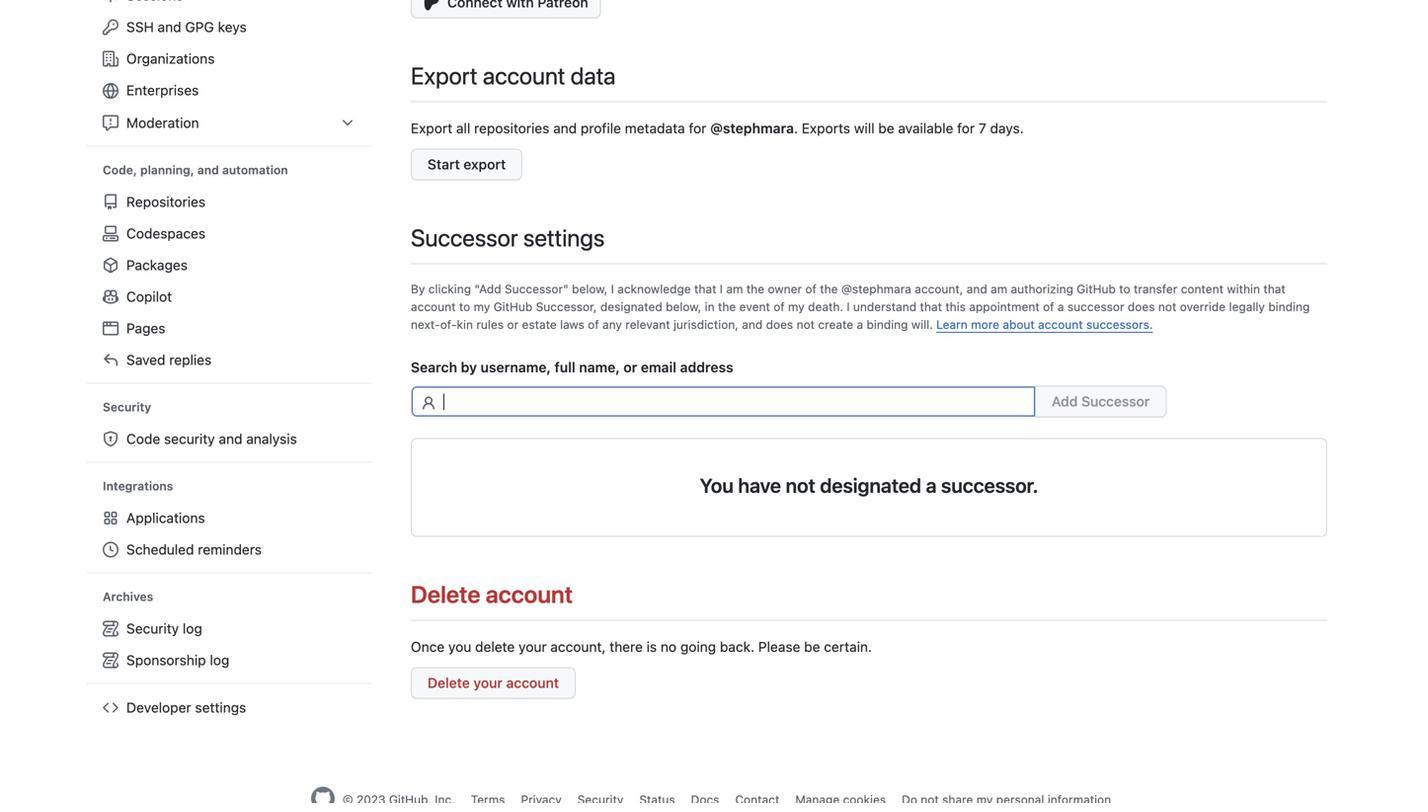 Task type: locate. For each thing, give the bounding box(es) containing it.
Designate Successor search field
[[411, 357, 1328, 417]]

1 vertical spatial does
[[766, 318, 794, 332]]

no
[[661, 639, 677, 655]]

log for security log
[[183, 621, 202, 637]]

integrations list
[[95, 502, 364, 566]]

export up all
[[411, 62, 478, 89]]

account, inside by clicking "add successor" below, i acknowledge that i am the owner of the @stephmara account, and am   authorizing github to transfer content within that account to my github successor,
[[915, 282, 964, 296]]

settings
[[524, 224, 605, 251], [195, 700, 246, 716]]

0 horizontal spatial @stephmara
[[711, 120, 794, 136]]

0 horizontal spatial the
[[718, 300, 736, 314]]

be
[[879, 120, 895, 136], [805, 639, 821, 655]]

1 horizontal spatial github
[[1077, 282, 1116, 296]]

delete down you
[[428, 675, 470, 691]]

successor"
[[505, 282, 569, 296]]

and left analysis
[[219, 431, 243, 447]]

access list
[[95, 0, 364, 139]]

that right within
[[1264, 282, 1286, 296]]

security up code on the bottom of the page
[[103, 400, 151, 414]]

integrations
[[103, 479, 173, 493]]

ssh
[[126, 19, 154, 35]]

1 export from the top
[[411, 62, 478, 89]]

@stephmara up understand
[[842, 282, 912, 296]]

2 am from the left
[[991, 282, 1008, 296]]

code,
[[103, 163, 137, 177]]

developer settings link
[[95, 692, 364, 724]]

0 horizontal spatial or
[[507, 318, 519, 332]]

ssh and gpg keys
[[126, 19, 247, 35]]

0 horizontal spatial successor
[[411, 224, 518, 251]]

moderation
[[126, 115, 199, 131]]

account down delete
[[507, 675, 559, 691]]

0 vertical spatial a
[[1058, 300, 1065, 314]]

to up kin
[[459, 300, 471, 314]]

github up rules
[[494, 300, 533, 314]]

of up death.
[[806, 282, 817, 296]]

1 vertical spatial a
[[857, 318, 864, 332]]

not down death.
[[797, 318, 815, 332]]

0 vertical spatial or
[[507, 318, 519, 332]]

profile
[[581, 120, 621, 136]]

1 horizontal spatial does
[[1128, 300, 1156, 314]]

0 horizontal spatial binding
[[867, 318, 909, 332]]

the up death.
[[820, 282, 838, 296]]

binding
[[1269, 300, 1311, 314], [867, 318, 909, 332]]

account up delete
[[486, 581, 573, 608]]

does
[[1128, 300, 1156, 314], [766, 318, 794, 332]]

person image
[[421, 396, 437, 412]]

0 horizontal spatial be
[[805, 639, 821, 655]]

and
[[158, 19, 181, 35], [554, 120, 577, 136], [197, 163, 219, 177], [967, 282, 988, 296], [742, 318, 763, 332], [219, 431, 243, 447]]

days.
[[991, 120, 1024, 136]]

1 horizontal spatial successor
[[1082, 393, 1151, 410]]

full
[[555, 359, 576, 375]]

the right 'in'
[[718, 300, 736, 314]]

0 vertical spatial be
[[879, 120, 895, 136]]

log down 'security log' link
[[210, 652, 230, 668]]

0 vertical spatial log
[[183, 621, 202, 637]]

1 horizontal spatial account,
[[915, 282, 964, 296]]

exports
[[802, 120, 851, 136]]

successor right "add"
[[1082, 393, 1151, 410]]

settings down sponsorship log link
[[195, 700, 246, 716]]

1 vertical spatial log
[[210, 652, 230, 668]]

does down the event
[[766, 318, 794, 332]]

security
[[164, 431, 215, 447]]

not
[[1159, 300, 1177, 314], [797, 318, 815, 332], [786, 474, 816, 497]]

once you delete your account, there is no going back. please be certain.
[[411, 639, 873, 655]]

settings for successor settings
[[524, 224, 605, 251]]

log image
[[103, 621, 119, 637]]

0 vertical spatial settings
[[524, 224, 605, 251]]

delete account
[[411, 581, 573, 608]]

ssh and gpg keys link
[[95, 11, 364, 43]]

to
[[1120, 282, 1131, 296], [459, 300, 471, 314]]

1 vertical spatial your
[[474, 675, 503, 691]]

None submit
[[411, 149, 523, 180]]

1 horizontal spatial am
[[991, 282, 1008, 296]]

and inside , in the event   of my death. i understand that this appointment of a successor does not override legally binding next-of-kin rules   or estate laws of any relevant jurisdiction, and does not create a binding will.
[[742, 318, 763, 332]]

0 horizontal spatial i
[[611, 282, 614, 296]]

0 horizontal spatial settings
[[195, 700, 246, 716]]

your down delete
[[474, 675, 503, 691]]

2 vertical spatial not
[[786, 474, 816, 497]]

key image
[[103, 19, 119, 35]]

1 my from the left
[[474, 300, 490, 314]]

of up learn more about account successors.
[[1044, 300, 1055, 314]]

learn more about account successors.
[[937, 318, 1154, 332]]

i right below,
[[611, 282, 614, 296]]

am up the event
[[727, 282, 744, 296]]

0 vertical spatial your
[[519, 639, 547, 655]]

appointment
[[970, 300, 1040, 314]]

applications
[[126, 510, 205, 526]]

i inside , in the event   of my death. i understand that this appointment of a successor does not override legally binding next-of-kin rules   or estate laws of any relevant jurisdiction, and does not create a binding will.
[[847, 300, 850, 314]]

scheduled reminders link
[[95, 534, 364, 566]]

that
[[695, 282, 717, 296], [1264, 282, 1286, 296], [920, 300, 943, 314]]

owner
[[768, 282, 802, 296]]

0 horizontal spatial designated
[[601, 300, 663, 314]]

delete your account button
[[411, 667, 576, 699]]

1 horizontal spatial designated
[[820, 474, 922, 497]]

designated up relevant
[[601, 300, 663, 314]]

settings up below,
[[524, 224, 605, 251]]

github
[[1077, 282, 1116, 296], [494, 300, 533, 314]]

or
[[507, 318, 519, 332], [624, 359, 638, 375]]

a left successor.
[[926, 474, 937, 497]]

my inside , in the event   of my death. i understand that this appointment of a successor does not override legally binding next-of-kin rules   or estate laws of any relevant jurisdiction, and does not create a binding will.
[[789, 300, 805, 314]]

0 vertical spatial successor
[[411, 224, 518, 251]]

data
[[571, 62, 616, 89]]

a right create
[[857, 318, 864, 332]]

1 vertical spatial github
[[494, 300, 533, 314]]

my
[[474, 300, 490, 314], [789, 300, 805, 314]]

designated down designate successor search field
[[820, 474, 922, 497]]

successor inside button
[[1082, 393, 1151, 410]]

2 horizontal spatial that
[[1264, 282, 1286, 296]]

1 vertical spatial account,
[[551, 639, 606, 655]]

am up appointment
[[991, 282, 1008, 296]]

1 vertical spatial @stephmara
[[842, 282, 912, 296]]

is
[[647, 639, 657, 655]]

2 horizontal spatial the
[[820, 282, 838, 296]]

code image
[[103, 700, 119, 716]]

log
[[183, 621, 202, 637], [210, 652, 230, 668]]

i up jurisdiction,
[[720, 282, 723, 296]]

that inside , in the event   of my death. i understand that this appointment of a successor does not override legally binding next-of-kin rules   or estate laws of any relevant jurisdiction, and does not create a binding will.
[[920, 300, 943, 314]]

below
[[666, 300, 698, 314]]

0 horizontal spatial account,
[[551, 639, 606, 655]]

enterprises link
[[95, 75, 364, 107]]

0 horizontal spatial does
[[766, 318, 794, 332]]

0 horizontal spatial my
[[474, 300, 490, 314]]

and right ssh
[[158, 19, 181, 35]]

be for will
[[879, 120, 895, 136]]

replies
[[169, 352, 212, 368]]

repo image
[[103, 194, 119, 210]]

be right please
[[805, 639, 821, 655]]

in
[[705, 300, 715, 314]]

and up repositories "link"
[[197, 163, 219, 177]]

or inside , in the event   of my death. i understand that this appointment of a successor does not override legally binding next-of-kin rules   or estate laws of any relevant jurisdiction, and does not create a binding will.
[[507, 318, 519, 332]]

my down "add
[[474, 300, 490, 314]]

search
[[411, 359, 458, 375]]

legally
[[1230, 300, 1266, 314]]

delete inside button
[[428, 675, 470, 691]]

1 vertical spatial export
[[411, 120, 453, 136]]

0 horizontal spatial that
[[695, 282, 717, 296]]

homepage image
[[311, 787, 335, 803]]

saved replies
[[126, 352, 212, 368]]

that up 'in'
[[695, 282, 717, 296]]

your right delete
[[519, 639, 547, 655]]

and down the event
[[742, 318, 763, 332]]

to left the transfer
[[1120, 282, 1131, 296]]

and up appointment
[[967, 282, 988, 296]]

1 horizontal spatial settings
[[524, 224, 605, 251]]

security log
[[126, 621, 202, 637]]

be right will
[[879, 120, 895, 136]]

export left all
[[411, 120, 453, 136]]

0 horizontal spatial log
[[183, 621, 202, 637]]

security up sponsorship
[[126, 621, 179, 637]]

content
[[1182, 282, 1224, 296]]

does down the transfer
[[1128, 300, 1156, 314]]

2 my from the left
[[789, 300, 805, 314]]

developer
[[126, 700, 191, 716]]

the
[[747, 282, 765, 296], [820, 282, 838, 296], [718, 300, 736, 314]]

codespaces image
[[103, 226, 119, 242]]

0 vertical spatial to
[[1120, 282, 1131, 296]]

packages link
[[95, 249, 364, 281]]

create
[[819, 318, 854, 332]]

or left email
[[624, 359, 638, 375]]

2 horizontal spatial i
[[847, 300, 850, 314]]

that up the will.
[[920, 300, 943, 314]]

1 horizontal spatial or
[[624, 359, 638, 375]]

1 vertical spatial be
[[805, 639, 821, 655]]

successor up clicking
[[411, 224, 518, 251]]

github up the successor
[[1077, 282, 1116, 296]]

code security and analysis link
[[95, 423, 364, 455]]

security inside 'security log' link
[[126, 621, 179, 637]]

copilot image
[[103, 289, 119, 305]]

@stephmara left exports
[[711, 120, 794, 136]]

add successor
[[1052, 393, 1151, 410]]

for right 'metadata'
[[689, 120, 707, 136]]

authorizing
[[1011, 282, 1074, 296]]

1 vertical spatial or
[[624, 359, 638, 375]]

of left any
[[588, 318, 599, 332]]

1 horizontal spatial for
[[958, 120, 975, 136]]

laws
[[560, 318, 585, 332]]

delete up you
[[411, 581, 481, 608]]

0 vertical spatial does
[[1128, 300, 1156, 314]]

1 vertical spatial binding
[[867, 318, 909, 332]]

jurisdiction,
[[674, 318, 739, 332]]

account, up 'this'
[[915, 282, 964, 296]]

moderation button
[[95, 107, 364, 139]]

a up learn more about account successors.
[[1058, 300, 1065, 314]]

1 horizontal spatial @stephmara
[[842, 282, 912, 296]]

clock image
[[103, 542, 119, 558]]

designated
[[601, 300, 663, 314], [820, 474, 922, 497]]

and inside "link"
[[158, 19, 181, 35]]

the inside , in the event   of my death. i understand that this appointment of a successor does not override legally binding next-of-kin rules   or estate laws of any relevant jurisdiction, and does not create a binding will.
[[718, 300, 736, 314]]

am
[[727, 282, 744, 296], [991, 282, 1008, 296]]

saved
[[126, 352, 166, 368]]

1 horizontal spatial log
[[210, 652, 230, 668]]

i up create
[[847, 300, 850, 314]]

0 horizontal spatial for
[[689, 120, 707, 136]]

0 vertical spatial binding
[[1269, 300, 1311, 314]]

0 horizontal spatial your
[[474, 675, 503, 691]]

0 vertical spatial account,
[[915, 282, 964, 296]]

account, left there
[[551, 639, 606, 655]]

and inside by clicking "add successor" below, i acknowledge that i am the owner of the @stephmara account, and am   authorizing github to transfer content within that account to my github successor,
[[967, 282, 988, 296]]

2 export from the top
[[411, 120, 453, 136]]

package image
[[103, 257, 119, 273]]

my down the "owner"
[[789, 300, 805, 314]]

1 vertical spatial security
[[126, 621, 179, 637]]

0 vertical spatial security
[[103, 400, 151, 414]]

the up the event
[[747, 282, 765, 296]]

1 horizontal spatial be
[[879, 120, 895, 136]]

estate
[[522, 318, 557, 332]]

successors.
[[1087, 318, 1154, 332]]

0 horizontal spatial am
[[727, 282, 744, 296]]

1 vertical spatial delete
[[428, 675, 470, 691]]

add
[[1052, 393, 1078, 410]]

2 for from the left
[[958, 120, 975, 136]]

1 vertical spatial successor
[[1082, 393, 1151, 410]]

2 vertical spatial a
[[926, 474, 937, 497]]

account up repositories
[[483, 62, 566, 89]]

security
[[103, 400, 151, 414], [126, 621, 179, 637]]

export account data
[[411, 62, 616, 89]]

a
[[1058, 300, 1065, 314], [857, 318, 864, 332], [926, 474, 937, 497]]

username,
[[481, 359, 551, 375]]

0 horizontal spatial to
[[459, 300, 471, 314]]

@stephmara inside by clicking "add successor" below, i acknowledge that i am the owner of the @stephmara account, and am   authorizing github to transfer content within that account to my github successor,
[[842, 282, 912, 296]]

1 vertical spatial settings
[[195, 700, 246, 716]]

0 vertical spatial export
[[411, 62, 478, 89]]

codespaces link
[[95, 218, 364, 249]]

below,
[[572, 282, 608, 296]]

0 horizontal spatial a
[[857, 318, 864, 332]]

1 horizontal spatial to
[[1120, 282, 1131, 296]]

clicking
[[429, 282, 471, 296]]

binding down understand
[[867, 318, 909, 332]]

0 vertical spatial delete
[[411, 581, 481, 608]]

analysis
[[246, 431, 297, 447]]

or right rules
[[507, 318, 519, 332]]

7
[[979, 120, 987, 136]]

i
[[611, 282, 614, 296], [720, 282, 723, 296], [847, 300, 850, 314]]

globe image
[[103, 83, 119, 99]]

1 horizontal spatial my
[[789, 300, 805, 314]]

account
[[483, 62, 566, 89], [411, 300, 456, 314], [1039, 318, 1084, 332], [486, 581, 573, 608], [507, 675, 559, 691]]

account up next-
[[411, 300, 456, 314]]

successor,
[[536, 300, 597, 314]]

not right have on the right bottom of page
[[786, 474, 816, 497]]

binding right legally
[[1269, 300, 1311, 314]]

export for export all repositories and profile metadata for @stephmara .       exports will be available for 7 days.
[[411, 120, 453, 136]]

settings inside the developer settings link
[[195, 700, 246, 716]]

log up sponsorship log
[[183, 621, 202, 637]]

of inside by clicking "add successor" below, i acknowledge that i am the owner of the @stephmara account, and am   authorizing github to transfer content within that account to my github successor,
[[806, 282, 817, 296]]

1 vertical spatial designated
[[820, 474, 922, 497]]

saved replies link
[[95, 344, 364, 376]]

for left 7
[[958, 120, 975, 136]]

1 horizontal spatial that
[[920, 300, 943, 314]]

within
[[1228, 282, 1261, 296]]

.
[[794, 120, 798, 136]]

not down the transfer
[[1159, 300, 1177, 314]]



Task type: vqa. For each thing, say whether or not it's contained in the screenshot.
'APPOINTMENT'
yes



Task type: describe. For each thing, give the bounding box(es) containing it.
sponsorship log
[[126, 652, 230, 668]]

0 vertical spatial not
[[1159, 300, 1177, 314]]

log for sponsorship log
[[210, 652, 230, 668]]

copilot link
[[95, 281, 364, 313]]

successor.
[[942, 474, 1039, 497]]

will.
[[912, 318, 934, 332]]

0 horizontal spatial github
[[494, 300, 533, 314]]

0 vertical spatial designated
[[601, 300, 663, 314]]

back.
[[720, 639, 755, 655]]

designated below
[[601, 300, 698, 314]]

applications link
[[95, 502, 364, 534]]

scheduled
[[126, 541, 194, 558]]

override
[[1181, 300, 1226, 314]]

organizations
[[126, 50, 215, 67]]

1 horizontal spatial binding
[[1269, 300, 1311, 314]]

apps image
[[103, 510, 119, 526]]

of down the "owner"
[[774, 300, 785, 314]]

there
[[610, 639, 643, 655]]

successor settings
[[411, 224, 605, 251]]

delete
[[475, 639, 515, 655]]

copilot
[[126, 289, 172, 305]]

by
[[411, 282, 425, 296]]

enterprises
[[126, 82, 199, 98]]

learn more about account successors. link
[[937, 318, 1154, 332]]

delete for delete your account
[[428, 675, 470, 691]]

Search by username, full name, or email address text field
[[411, 386, 1037, 417]]

delete your account
[[428, 675, 559, 691]]

event
[[740, 300, 771, 314]]

organization image
[[103, 51, 119, 67]]

kin
[[457, 318, 473, 332]]

security for security log
[[126, 621, 179, 637]]

pages link
[[95, 313, 364, 344]]

name,
[[579, 359, 620, 375]]

you
[[700, 474, 734, 497]]

have
[[739, 474, 782, 497]]

acknowledge
[[618, 282, 691, 296]]

code security and analysis
[[126, 431, 297, 447]]

code, planning, and automation
[[103, 163, 288, 177]]

organizations link
[[95, 43, 364, 75]]

1 horizontal spatial the
[[747, 282, 765, 296]]

1 vertical spatial to
[[459, 300, 471, 314]]

pages
[[126, 320, 165, 336]]

1 horizontal spatial your
[[519, 639, 547, 655]]

1 am from the left
[[727, 282, 744, 296]]

please
[[759, 639, 801, 655]]

of-
[[440, 318, 457, 332]]

by clicking "add successor" below, i acknowledge that i am the owner of the @stephmara account, and am   authorizing github to transfer content within that account to my github successor,
[[411, 282, 1286, 314]]

packages
[[126, 257, 188, 273]]

and left profile
[[554, 120, 577, 136]]

"add
[[475, 282, 502, 296]]

,
[[698, 300, 702, 314]]

shield lock image
[[103, 431, 119, 447]]

sponsorship
[[126, 652, 206, 668]]

will
[[855, 120, 875, 136]]

1 horizontal spatial i
[[720, 282, 723, 296]]

about
[[1003, 318, 1035, 332]]

going
[[681, 639, 716, 655]]

my inside by clicking "add successor" below, i acknowledge that i am the owner of the @stephmara account, and am   authorizing github to transfer content within that account to my github successor,
[[474, 300, 490, 314]]

any
[[603, 318, 622, 332]]

all
[[456, 120, 471, 136]]

you
[[449, 639, 472, 655]]

archives
[[103, 590, 153, 604]]

your inside button
[[474, 675, 503, 691]]

add successor button
[[1036, 386, 1167, 417]]

developer settings
[[126, 700, 246, 716]]

0 vertical spatial github
[[1077, 282, 1116, 296]]

2 horizontal spatial a
[[1058, 300, 1065, 314]]

this
[[946, 300, 966, 314]]

search by username, full name, or email address
[[411, 359, 734, 375]]

1 for from the left
[[689, 120, 707, 136]]

security log link
[[95, 613, 364, 645]]

address
[[680, 359, 734, 375]]

next-
[[411, 318, 440, 332]]

security for security
[[103, 400, 151, 414]]

automation
[[222, 163, 288, 177]]

code, planning, and automation list
[[95, 186, 364, 376]]

browser image
[[103, 321, 119, 336]]

broadcast image
[[103, 0, 119, 3]]

relevant
[[626, 318, 671, 332]]

repositories
[[474, 120, 550, 136]]

account inside by clicking "add successor" below, i acknowledge that i am the owner of the @stephmara account, and am   authorizing github to transfer content within that account to my github successor,
[[411, 300, 456, 314]]

log image
[[103, 653, 119, 668]]

export for export account data
[[411, 62, 478, 89]]

repositories
[[126, 194, 206, 210]]

death.
[[808, 300, 844, 314]]

account inside delete your account button
[[507, 675, 559, 691]]

0 vertical spatial @stephmara
[[711, 120, 794, 136]]

more
[[972, 318, 1000, 332]]

understand
[[854, 300, 917, 314]]

reply image
[[103, 352, 119, 368]]

archives list
[[95, 613, 364, 676]]

1 horizontal spatial a
[[926, 474, 937, 497]]

or inside search field
[[624, 359, 638, 375]]

settings for developer settings
[[195, 700, 246, 716]]

gpg
[[185, 19, 214, 35]]

certain.
[[824, 639, 873, 655]]

email
[[641, 359, 677, 375]]

scheduled reminders
[[126, 541, 262, 558]]

metadata
[[625, 120, 685, 136]]

sponsorship log link
[[95, 645, 364, 676]]

available
[[899, 120, 954, 136]]

account down the successor
[[1039, 318, 1084, 332]]

be for please
[[805, 639, 821, 655]]

repositories link
[[95, 186, 364, 218]]

1 vertical spatial not
[[797, 318, 815, 332]]

planning,
[[140, 163, 194, 177]]

successor
[[1068, 300, 1125, 314]]

delete for delete account
[[411, 581, 481, 608]]

rules
[[477, 318, 504, 332]]

learn
[[937, 318, 968, 332]]



